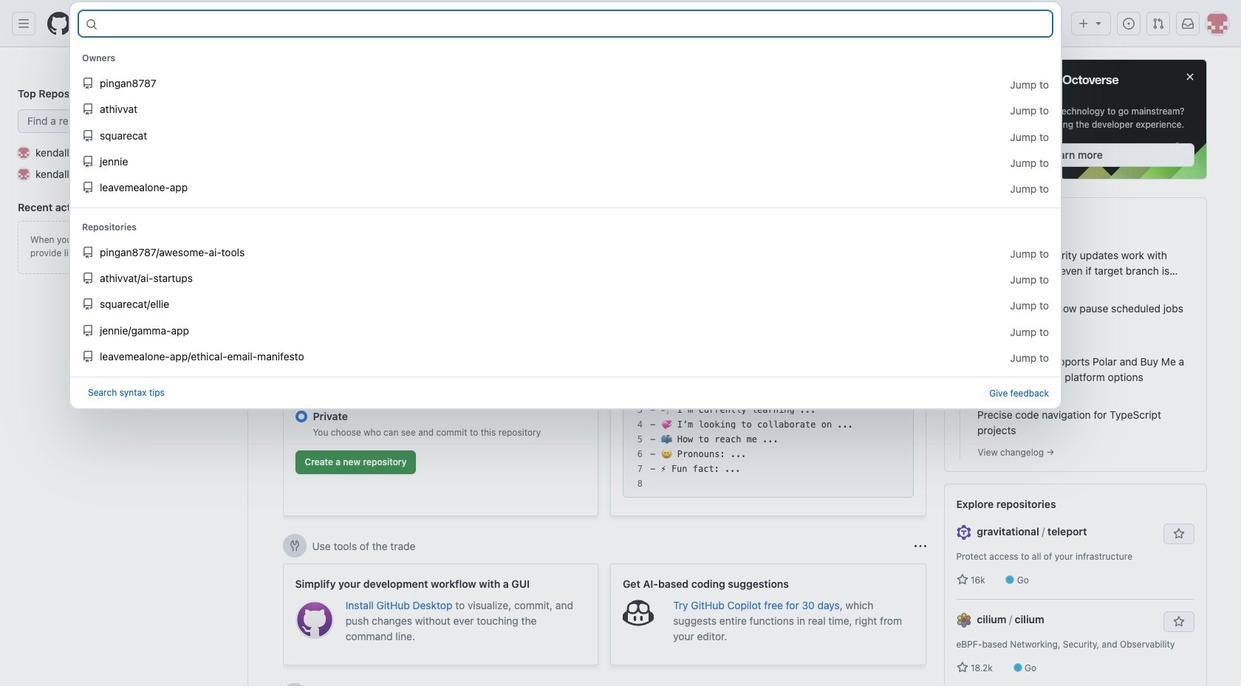 Task type: vqa. For each thing, say whether or not it's contained in the screenshot.
option
no



Task type: locate. For each thing, give the bounding box(es) containing it.
kendallparks image
[[18, 147, 30, 159]]

None submit
[[854, 340, 901, 361]]

issue opened image
[[1124, 18, 1135, 30]]

explore repositories navigation
[[944, 484, 1207, 687]]

simplify your development workflow with a gui element
[[283, 564, 599, 666]]

star this repository image
[[1173, 617, 1185, 628]]

get ai-based coding suggestions element
[[611, 564, 927, 666]]

github logo image
[[957, 72, 1120, 99]]

plus image
[[1078, 18, 1090, 30]]

Top Repositories search field
[[18, 109, 230, 133]]

project image
[[18, 168, 30, 180]]

name your new repository... text field
[[295, 344, 586, 368]]

explore element
[[944, 59, 1207, 687]]

why am i seeing this? image
[[915, 541, 927, 553]]

Find a repository… text field
[[18, 109, 230, 133]]

tools image
[[289, 540, 300, 552]]

None radio
[[295, 376, 307, 387], [295, 411, 307, 423], [295, 376, 307, 387], [295, 411, 307, 423]]

command palette image
[[1036, 18, 1047, 30]]

homepage image
[[47, 12, 71, 35]]

star this repository image
[[1173, 529, 1185, 540]]

None text field
[[103, 12, 1052, 35]]

dialog
[[69, 1, 1062, 410]]

notifications image
[[1183, 18, 1195, 30]]

triangle down image
[[1093, 17, 1105, 29]]



Task type: describe. For each thing, give the bounding box(es) containing it.
github desktop image
[[295, 601, 334, 640]]

star image
[[957, 662, 969, 674]]

@cilium profile image
[[957, 614, 972, 629]]

star image
[[957, 574, 969, 586]]

close image
[[1185, 71, 1196, 83]]

git pull request image
[[1153, 18, 1165, 30]]

suggestions list box
[[70, 39, 1061, 377]]

@gravitational profile image
[[957, 526, 972, 541]]

dot fill image
[[954, 394, 966, 406]]



